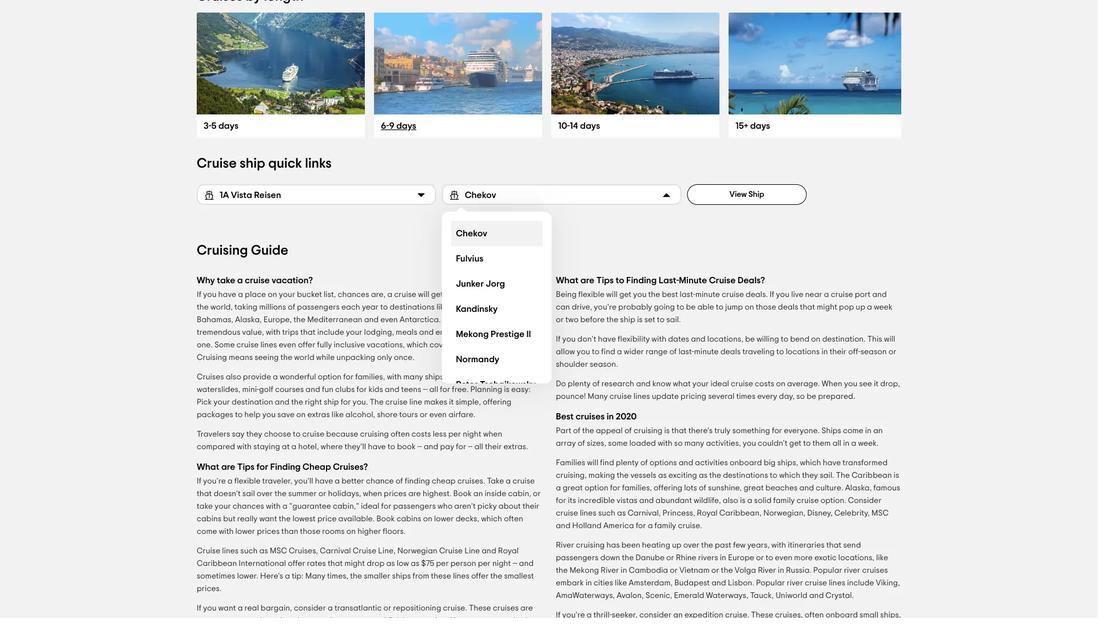 Task type: vqa. For each thing, say whether or not it's contained in the screenshot.
F
no



Task type: locate. For each thing, give the bounding box(es) containing it.
msc up international
[[270, 547, 287, 555]]

include inside river cruising has been heating up over the past few years, with itineraries that send passengers down the danube or rhine rivers in europe or to even more exotic locations, like the mekong river in cambodia or vietnam or the volga river in russia. popular river cruises embark in cities like amsterdam, budapest and lisbon. popular river cruise lines include viking, amawaterways, avalon, scenic, emerald waterways, tauck, uniworld and crystal.
[[848, 579, 875, 587]]

ships inside cruises also provide a wonderful option for families, with many ships offering things like waterslides, mini-golf courses and fun clubs for kids and teens -- all for free. planning is easy: pick your destination and the right ship for you. the cruise line makes it simple, offering packages to help you save on extras like alcohol, shore tours or even airfare.
[[425, 373, 444, 381]]

msc inside cruise lines such as msc cruises, carnival cruise line, norwegian cruise line and royal caribbean international offer rates that might drop as low as $75 per person per night -- and sometimes lower. here's a tip: many times, the smaller ships from these lines offer the smallest prices.
[[270, 547, 287, 555]]

2 horizontal spatial their
[[830, 348, 847, 356]]

1 vertical spatial lower
[[235, 528, 255, 536]]

taking
[[235, 303, 258, 311]]

what for what are tips to finding last-minute cruise deals?
[[556, 276, 579, 285]]

cruises up viking,
[[863, 567, 888, 575]]

be
[[686, 303, 696, 311], [746, 335, 755, 343], [807, 393, 817, 401]]

offering up "free."
[[446, 373, 474, 381]]

the down kids
[[370, 398, 384, 406]]

pop
[[840, 303, 854, 311]]

cruise up cabin,
[[513, 477, 535, 485]]

have inside 'if you don't have flexibility with dates and locations, be willing to bend on destination. this will allow you to find a wider range of last-minute deals traveling to locations in their off-season or shoulder season.'
[[598, 335, 616, 343]]

popular up tauck,
[[756, 579, 785, 587]]

and inside the do plenty of research and know what your ideal cruise costs on average. when you see it drop, pounce! many cruise lines update pricing several times every day, so be prepared.
[[636, 380, 651, 388]]

ship down fun
[[324, 398, 339, 406]]

and inside travelers say they choose to cruise because cruising often costs less per night when compared with staying at a hotel, where they'll have to book -- and pay for -- all their extras.
[[424, 443, 439, 451]]

10-14 days
[[559, 121, 600, 130]]

royal inside 'families will find plenty of options and activities onboard big ships, which have transformed cruising, making the vessels as exciting as the destinations to which they sail. the caribbean is a great option for families, offering lots of sunshine, great beaches and culture. alaska, famous for its incredible vistas and abundant wildlife, also is a solid family cruise option. consider cruise lines such as carnival, princess, royal caribbean, norwegian, disney, celebrity, msc and holland america for a family cruise.'
[[697, 509, 718, 517]]

even inside cruises also provide a wonderful option for families, with many ships offering things like waterslides, mini-golf courses and fun clubs for kids and teens -- all for free. planning is easy: pick your destination and the right ship for you. the cruise line makes it simple, offering packages to help you save on extras like alcohol, shore tours or even airfare.
[[430, 411, 447, 419]]

and inside the if you want a real bargain, consider a transatlantic or repositioning cruise. these cruises are one-way or open-jaw trips, that start in one port and finish at another. you can score a dea
[[372, 617, 386, 618]]

will inside 'if you don't have flexibility with dates and locations, be willing to bend on destination. this will allow you to find a wider range of last-minute deals traveling to locations in their off-season or shoulder season.'
[[885, 335, 896, 343]]

option inside cruises also provide a wonderful option for families, with many ships offering things like waterslides, mini-golf courses and fun clubs for kids and teens -- all for free. planning is easy: pick your destination and the right ship for you. the cruise line makes it simple, offering packages to help you save on extras like alcohol, shore tours or even airfare.
[[318, 373, 342, 381]]

prices left than
[[257, 528, 280, 536]]

1 horizontal spatial finding
[[627, 276, 657, 285]]

if you want a real bargain, consider a transatlantic or repositioning cruise. these cruises are one-way or open-jaw trips, that start in one port and finish at another. you can score a dea
[[197, 604, 533, 618]]

offer up tip:
[[288, 560, 305, 568]]

costs
[[755, 380, 775, 388], [412, 430, 431, 438]]

caribbean inside 'families will find plenty of options and activities onboard big ships, which have transformed cruising, making the vessels as exciting as the destinations to which they sail. the caribbean is a great option for families, offering lots of sunshine, great beaches and culture. alaska, famous for its incredible vistas and abundant wildlife, also is a solid family cruise option. consider cruise lines such as carnival, princess, royal caribbean, norwegian, disney, celebrity, msc and holland america for a family cruise.'
[[852, 472, 892, 480]]

cruise up shore
[[386, 398, 408, 406]]

why take a cruise vacation?
[[197, 276, 313, 285]]

night down airfare.
[[463, 430, 482, 438]]

list box containing chekov
[[442, 212, 552, 397]]

1 days from the left
[[219, 121, 239, 130]]

all inside travelers say they choose to cruise because cruising often costs less per night when compared with staying at a hotel, where they'll have to book -- and pay for -- all their extras.
[[475, 443, 483, 451]]

0 vertical spatial tours
[[492, 341, 511, 349]]

plenty inside the do plenty of research and know what your ideal cruise costs on average. when you see it drop, pounce! many cruise lines update pricing several times every day, so be prepared.
[[568, 380, 591, 388]]

everyone.
[[784, 427, 820, 435]]

cruises,
[[289, 547, 318, 555]]

lodging,
[[364, 328, 394, 336]]

that down consider
[[295, 617, 310, 618]]

holland
[[573, 522, 602, 530]]

you inside cruises also provide a wonderful option for families, with many ships offering things like waterslides, mini-golf courses and fun clubs for kids and teens -- all for free. planning is easy: pick your destination and the right ship for you. the cruise line makes it simple, offering packages to help you save on extras like alcohol, shore tours or even airfare.
[[262, 411, 276, 419]]

is left solid on the bottom right
[[740, 497, 746, 505]]

for up you.
[[357, 386, 367, 394]]

costs up every
[[755, 380, 775, 388]]

like right things
[[500, 373, 512, 381]]

will inside the if you have a place on your bucket list, chances are, a cruise will get you there. cruises cover the world, taking millions of passengers each year to destinations like the caribbean, the bahamas, alaska, europe, the mediterranean and even antarctica. cruising offers a tremendous value, with trips that include your lodging, meals and entertainment, all rolled into one. some cruise lines even offer fully inclusive vacations, which cover drinks and tours ashore. cruising means seeing the world while unpacking only once.
[[418, 291, 430, 299]]

1 horizontal spatial caribbean
[[852, 472, 892, 480]]

for up vistas
[[610, 484, 621, 492]]

cruises.
[[458, 477, 485, 485]]

list box
[[442, 212, 552, 397]]

families, inside 'families will find plenty of options and activities onboard big ships, which have transformed cruising, making the vessels as exciting as the destinations to which they sail. the caribbean is a great option for families, offering lots of sunshine, great beaches and culture. alaska, famous for its incredible vistas and abundant wildlife, also is a solid family cruise option. consider cruise lines such as carnival, princess, royal caribbean, norwegian, disney, celebrity, msc and holland america for a family cruise.'
[[622, 484, 652, 492]]

0 vertical spatial last-
[[680, 291, 696, 299]]

cruises inside the if you want a real bargain, consider a transatlantic or repositioning cruise. these cruises are one-way or open-jaw trips, that start in one port and finish at another. you can score a dea
[[493, 604, 519, 612]]

0 horizontal spatial finding
[[270, 462, 301, 472]]

1 vertical spatial when
[[363, 490, 382, 498]]

or inside cruises also provide a wonderful option for families, with many ships offering things like waterslides, mini-golf courses and fun clubs for kids and teens -- all for free. planning is easy: pick your destination and the right ship for you. the cruise line makes it simple, offering packages to help you save on extras like alcohol, shore tours or even airfare.
[[420, 411, 428, 419]]

come up week.
[[843, 427, 864, 435]]

2 days from the left
[[397, 121, 417, 130]]

0 horizontal spatial flexible
[[234, 477, 261, 485]]

locations, inside river cruising has been heating up over the past few years, with itineraries that send passengers down the danube or rhine rivers in europe or to even more exotic locations, like the mekong river in cambodia or vietnam or the volga river in russia. popular river cruises embark in cities like amsterdam, budapest and lisbon. popular river cruise lines include viking, amawaterways, avalon, scenic, emerald waterways, tauck, uniworld and crystal.
[[839, 554, 875, 562]]

junker jorg
[[456, 279, 505, 288]]

a inside cruises also provide a wonderful option for families, with many ships offering things like waterslides, mini-golf courses and fun clubs for kids and teens -- all for free. planning is easy: pick your destination and the right ship for you. the cruise line makes it simple, offering packages to help you save on extras like alcohol, shore tours or even airfare.
[[273, 373, 278, 381]]

1 vertical spatial mekong
[[570, 567, 599, 575]]

when inside travelers say they choose to cruise because cruising often costs less per night when compared with staying at a hotel, where they'll have to book -- and pay for -- all their extras.
[[483, 430, 503, 438]]

pick
[[197, 398, 212, 406]]

finding up traveler,
[[270, 462, 301, 472]]

offers
[[475, 316, 496, 324]]

a inside cruise lines such as msc cruises, carnival cruise line, norwegian cruise line and royal caribbean international offer rates that might drop as low as $75 per person per night -- and sometimes lower. here's a tip: many times, the smaller ships from these lines offer the smallest prices.
[[285, 572, 290, 580]]

waterways,
[[706, 592, 749, 600]]

an up week.
[[874, 427, 883, 435]]

come inside part of the appeal of cruising is that there's truly something for everyone. ships come in an array of sizes, some loaded with so many activities, you couldn't get to them all in a week.
[[843, 427, 864, 435]]

want up way
[[218, 604, 236, 612]]

and up week
[[873, 291, 887, 299]]

1 vertical spatial option
[[585, 484, 609, 492]]

0 horizontal spatial deals
[[721, 348, 741, 356]]

1 horizontal spatial alaska,
[[846, 484, 872, 492]]

minute inside being flexible will get you the best last-minute cruise deals. if you live near a cruise port and can drive, you're probably going to be able to jump on those deals that might pop up a week or two before the ship is set to sail.
[[696, 291, 720, 299]]

with inside cruises also provide a wonderful option for families, with many ships offering things like waterslides, mini-golf courses and fun clubs for kids and teens -- all for free. planning is easy: pick your destination and the right ship for you. the cruise line makes it simple, offering packages to help you save on extras like alcohol, shore tours or even airfare.
[[387, 373, 402, 381]]

finding left last-
[[627, 276, 657, 285]]

culture.
[[816, 484, 844, 492]]

costs inside the do plenty of research and know what your ideal cruise costs on average. when you see it drop, pounce! many cruise lines update pricing several times every day, so be prepared.
[[755, 380, 775, 388]]

river down holland
[[556, 541, 574, 549]]

0 horizontal spatial an
[[474, 490, 483, 498]]

might inside being flexible will get you the best last-minute cruise deals. if you live near a cruise port and can drive, you're probably going to be able to jump on those deals that might pop up a week or two before the ship is set to sail.
[[817, 303, 838, 311]]

why
[[197, 276, 215, 285]]

destinations inside the if you have a place on your bucket list, chances are, a cruise will get you there. cruises cover the world, taking millions of passengers each year to destinations like the caribbean, the bahamas, alaska, europe, the mediterranean and even antarctica. cruising offers a tremendous value, with trips that include your lodging, meals and entertainment, all rolled into one. some cruise lines even offer fully inclusive vacations, which cover drinks and tours ashore. cruising means seeing the world while unpacking only once.
[[390, 303, 435, 311]]

right
[[305, 398, 322, 406]]

3-5 days link
[[204, 121, 239, 130]]

destinations up antarctica.
[[390, 303, 435, 311]]

1 vertical spatial last-
[[679, 348, 695, 356]]

2 cabins from the left
[[397, 515, 421, 523]]

cruising down holland
[[576, 541, 605, 549]]

often down about
[[504, 515, 523, 523]]

costs inside travelers say they choose to cruise because cruising often costs less per night when compared with staying at a hotel, where they'll have to book -- and pay for -- all their extras.
[[412, 430, 431, 438]]

for inside travelers say they choose to cruise because cruising often costs less per night when compared with staying at a hotel, where they'll have to book -- and pay for -- all their extras.
[[456, 443, 466, 451]]

get up probably
[[620, 291, 632, 299]]

you
[[451, 617, 464, 618]]

it right see on the right of page
[[874, 380, 879, 388]]

0 vertical spatial cruise.
[[678, 522, 703, 530]]

0 horizontal spatial caribbean
[[197, 560, 237, 568]]

0 vertical spatial popular
[[814, 567, 843, 575]]

1 vertical spatial come
[[197, 528, 217, 536]]

river up uniworld
[[787, 579, 804, 587]]

wonderful
[[280, 373, 316, 381]]

deals inside being flexible will get you the best last-minute cruise deals. if you live near a cruise port and can drive, you're probably going to be able to jump on those deals that might pop up a week or two before the ship is set to sail.
[[778, 303, 799, 311]]

cruise. inside 'families will find plenty of options and activities onboard big ships, which have transformed cruising, making the vessels as exciting as the destinations to which they sail. the caribbean is a great option for families, offering lots of sunshine, great beaches and culture. alaska, famous for its incredible vistas and abundant wildlife, also is a solid family cruise option. consider cruise lines such as carnival, princess, royal caribbean, norwegian, disney, celebrity, msc and holland america for a family cruise.'
[[678, 522, 703, 530]]

0 vertical spatial offering
[[446, 373, 474, 381]]

highest.
[[423, 490, 452, 498]]

on inside cruises also provide a wonderful option for families, with many ships offering things like waterslides, mini-golf courses and fun clubs for kids and teens -- all for free. planning is easy: pick your destination and the right ship for you. the cruise line makes it simple, offering packages to help you save on extras like alcohol, shore tours or even airfare.
[[296, 411, 306, 419]]

passengers inside the if you have a place on your bucket list, chances are, a cruise will get you there. cruises cover the world, taking millions of passengers each year to destinations like the caribbean, the bahamas, alaska, europe, the mediterranean and even antarctica. cruising offers a tremendous value, with trips that include your lodging, meals and entertainment, all rolled into one. some cruise lines even offer fully inclusive vacations, which cover drinks and tours ashore. cruising means seeing the world while unpacking only once.
[[297, 303, 340, 311]]

msc
[[872, 509, 889, 517], [270, 547, 287, 555]]

such up international
[[241, 547, 258, 555]]

0 vertical spatial they
[[246, 430, 262, 438]]

1 horizontal spatial passengers
[[393, 502, 436, 510]]

of right lots
[[699, 484, 707, 492]]

0 horizontal spatial costs
[[412, 430, 431, 438]]

transatlantic
[[335, 604, 382, 612]]

port inside the if you want a real bargain, consider a transatlantic or repositioning cruise. these cruises are one-way or open-jaw trips, that start in one port and finish at another. you can score a dea
[[354, 617, 370, 618]]

also down the sunshine, at the bottom right
[[723, 497, 739, 505]]

0 vertical spatial destinations
[[390, 303, 435, 311]]

0 vertical spatial ship
[[240, 157, 265, 171]]

1 horizontal spatial they
[[803, 472, 818, 480]]

is inside part of the appeal of cruising is that there's truly something for everyone. ships come in an array of sizes, some loaded with so many activities, you couldn't get to them all in a week.
[[665, 427, 670, 435]]

teens
[[401, 386, 421, 394]]

1 horizontal spatial ship
[[324, 398, 339, 406]]

caribbean, up offers
[[464, 303, 507, 311]]

find inside 'if you don't have flexibility with dates and locations, be willing to bend on destination. this will allow you to find a wider range of last-minute deals traveling to locations in their off-season or shoulder season.'
[[602, 348, 616, 356]]

0 horizontal spatial chances
[[233, 502, 264, 510]]

the down what are tips to finding last-minute cruise deals?
[[649, 291, 661, 299]]

1 horizontal spatial cruising
[[576, 541, 605, 549]]

ideal inside the do plenty of research and know what your ideal cruise costs on average. when you see it drop, pounce! many cruise lines update pricing several times every day, so be prepared.
[[711, 380, 730, 388]]

1 vertical spatial cruises
[[197, 373, 224, 381]]

which
[[407, 341, 428, 349], [800, 459, 822, 467], [780, 472, 801, 480], [481, 515, 502, 523]]

0 vertical spatial their
[[830, 348, 847, 356]]

minute
[[696, 291, 720, 299], [695, 348, 719, 356]]

last-
[[680, 291, 696, 299], [679, 348, 695, 356]]

1 vertical spatial such
[[241, 547, 258, 555]]

1 horizontal spatial royal
[[697, 509, 718, 517]]

0 vertical spatial sail.
[[667, 316, 681, 324]]

1 vertical spatial caribbean
[[197, 560, 237, 568]]

if inside being flexible will get you the best last-minute cruise deals. if you live near a cruise port and can drive, you're probably going to be able to jump on those deals that might pop up a week or two before the ship is set to sail.
[[770, 291, 775, 299]]

family down the princess,
[[655, 522, 677, 530]]

1 horizontal spatial such
[[598, 509, 616, 517]]

port inside being flexible will get you the best last-minute cruise deals. if you live near a cruise port and can drive, you're probably going to be able to jump on those deals that might pop up a week or two before the ship is set to sail.
[[855, 291, 871, 299]]

family up norwegian, at the bottom right
[[774, 497, 795, 505]]

get up antarctica.
[[431, 291, 443, 299]]

3 days from the left
[[580, 121, 600, 130]]

1 vertical spatial up
[[672, 541, 682, 549]]

a inside part of the appeal of cruising is that there's truly something for everyone. ships come in an array of sizes, some loaded with so many activities, you couldn't get to them all in a week.
[[852, 439, 857, 447]]

1 vertical spatial many
[[685, 439, 705, 447]]

2 vertical spatial offering
[[654, 484, 683, 492]]

of left sizes,
[[578, 439, 585, 447]]

transformed
[[843, 459, 888, 467]]

cruise up person
[[439, 547, 463, 555]]

as up 'america'
[[617, 509, 626, 517]]

you down something at bottom right
[[743, 439, 756, 447]]

even inside river cruising has been heating up over the past few years, with itineraries that send passengers down the danube or rhine rivers in europe or to even more exotic locations, like the mekong river in cambodia or vietnam or the volga river in russia. popular river cruises embark in cities like amsterdam, budapest and lisbon. popular river cruise lines include viking, amawaterways, avalon, scenic, emerald waterways, tauck, uniworld and crystal.
[[775, 554, 793, 562]]

even down trips
[[279, 341, 296, 349]]

that inside the if you want a real bargain, consider a transatlantic or repositioning cruise. these cruises are one-way or open-jaw trips, that start in one port and finish at another. you can score a dea
[[295, 617, 310, 618]]

destinations
[[390, 303, 435, 311], [723, 472, 769, 480]]

often
[[391, 430, 410, 438], [504, 515, 523, 523]]

ii
[[526, 330, 531, 339]]

lines up crystal.
[[829, 579, 846, 587]]

to inside the if you have a place on your bucket list, chances are, a cruise will get you there. cruises cover the world, taking millions of passengers each year to destinations like the caribbean, the bahamas, alaska, europe, the mediterranean and even antarctica. cruising offers a tremendous value, with trips that include your lodging, meals and entertainment, all rolled into one. some cruise lines even offer fully inclusive vacations, which cover drinks and tours ashore. cruising means seeing the world while unpacking only once.
[[380, 303, 388, 311]]

world,
[[211, 303, 233, 311]]

onboard
[[730, 459, 762, 467]]

days for 3-5 days
[[219, 121, 239, 130]]

0 horizontal spatial over
[[257, 490, 273, 498]]

1 horizontal spatial caribbean,
[[720, 509, 762, 517]]

0 horizontal spatial many
[[404, 373, 423, 381]]

down
[[601, 554, 620, 562]]

0 vertical spatial cruises
[[483, 291, 511, 299]]

chances up each
[[338, 291, 369, 299]]

0 vertical spatial royal
[[697, 509, 718, 517]]

peter tschaikowsky
[[456, 380, 536, 389]]

want inside the if you want a real bargain, consider a transatlantic or repositioning cruise. these cruises are one-way or open-jaw trips, that start in one port and finish at another. you can score a dea
[[218, 604, 236, 612]]

finding for cheap
[[270, 462, 301, 472]]

is
[[637, 316, 643, 324], [504, 386, 510, 394], [665, 427, 670, 435], [894, 472, 900, 480], [740, 497, 746, 505]]

1 horizontal spatial so
[[797, 393, 805, 401]]

if for if you don't have flexibility with dates and locations, be willing to bend on destination. this will allow you to find a wider range of last-minute deals traveling to locations in their off-season or shoulder season.
[[556, 335, 561, 343]]

2 great from the left
[[744, 484, 764, 492]]

flexible inside being flexible will get you the best last-minute cruise deals. if you live near a cruise port and can drive, you're probably going to be able to jump on those deals that might pop up a week or two before the ship is set to sail.
[[579, 291, 605, 299]]

0 horizontal spatial mekong
[[456, 330, 489, 339]]

update
[[652, 393, 679, 401]]

you down why
[[203, 291, 217, 299]]

ships down low
[[392, 572, 411, 580]]

bahamas,
[[197, 316, 233, 324]]

vietnam
[[680, 567, 710, 575]]

royal inside cruise lines such as msc cruises, carnival cruise line, norwegian cruise line and royal caribbean international offer rates that might drop as low as $75 per person per night -- and sometimes lower. here's a tip: many times, the smaller ships from these lines offer the smallest prices.
[[498, 547, 519, 555]]

0 vertical spatial include
[[317, 328, 344, 336]]

and inside being flexible will get you the best last-minute cruise deals. if you live near a cruise port and can drive, you're probably going to be able to jump on those deals that might pop up a week or two before the ship is set to sail.
[[873, 291, 887, 299]]

them
[[813, 439, 831, 447]]

1 vertical spatial also
[[723, 497, 739, 505]]

than
[[282, 528, 298, 536]]

jaw
[[260, 617, 273, 618]]

beaches
[[766, 484, 798, 492]]

ideal up available.
[[361, 502, 380, 510]]

another.
[[419, 617, 449, 618]]

past
[[715, 541, 732, 549]]

1 vertical spatial often
[[504, 515, 523, 523]]

to down years,
[[766, 554, 774, 562]]

locations, inside 'if you don't have flexibility with dates and locations, be willing to bend on destination. this will allow you to find a wider range of last-minute deals traveling to locations in their off-season or shoulder season.'
[[708, 335, 744, 343]]

0 horizontal spatial passengers
[[297, 303, 340, 311]]

tours inside cruises also provide a wonderful option for families, with many ships offering things like waterslides, mini-golf courses and fun clubs for kids and teens -- all for free. planning is easy: pick your destination and the right ship for you. the cruise line makes it simple, offering packages to help you save on extras like alcohol, shore tours or even airfare.
[[400, 411, 418, 419]]

with inside river cruising has been heating up over the past few years, with itineraries that send passengers down the danube or rhine rivers in europe or to even more exotic locations, like the mekong river in cambodia or vietnam or the volga river in russia. popular river cruises embark in cities like amsterdam, budapest and lisbon. popular river cruise lines include viking, amawaterways, avalon, scenic, emerald waterways, tauck, uniworld and crystal.
[[772, 541, 787, 549]]

0 vertical spatial so
[[797, 393, 805, 401]]

to right able
[[716, 303, 724, 311]]

1 vertical spatial destinations
[[723, 472, 769, 480]]

last-
[[659, 276, 679, 285]]

on right bend at the bottom right
[[812, 335, 821, 343]]

1 horizontal spatial at
[[409, 617, 417, 618]]

rhine
[[676, 554, 697, 562]]

millions
[[259, 303, 286, 311]]

heating
[[642, 541, 671, 549]]

0 horizontal spatial cruising
[[360, 430, 389, 438]]

can down being on the top right
[[556, 303, 570, 311]]

1 vertical spatial locations,
[[839, 554, 875, 562]]

include
[[317, 328, 344, 336], [848, 579, 875, 587]]

1 horizontal spatial chances
[[338, 291, 369, 299]]

travelers
[[197, 430, 230, 438]]

hotel,
[[298, 443, 319, 451]]

cruising
[[634, 427, 663, 435], [360, 430, 389, 438], [576, 541, 605, 549]]

their inside if you're a flexible traveler, you'll have a better chance of finding cheap cruises. take a cruise that doesn't sail over the summer or holidays, when prices are highest. book an inside cabin, or take your chances with a "guarantee cabin," ideal for passengers who aren't picky about their cabins but really want the lowest price available. book cabins on lower decks, which often come with lower prices than those rooms on higher floors.
[[523, 502, 540, 510]]

lots
[[685, 484, 698, 492]]

0 vertical spatial also
[[226, 373, 241, 381]]

less
[[433, 430, 447, 438]]

2 horizontal spatial be
[[807, 393, 817, 401]]

a inside travelers say they choose to cruise because cruising often costs less per night when compared with staying at a hotel, where they'll have to book -- and pay for -- all their extras.
[[292, 443, 297, 451]]

0 vertical spatial night
[[463, 430, 482, 438]]

locations, down being flexible will get you the best last-minute cruise deals. if you live near a cruise port and can drive, you're probably going to be able to jump on those deals that might pop up a week or two before the ship is set to sail.
[[708, 335, 744, 343]]

sail. inside being flexible will get you the best last-minute cruise deals. if you live near a cruise port and can drive, you're probably going to be able to jump on those deals that might pop up a week or two before the ship is set to sail.
[[667, 316, 681, 324]]

0 vertical spatial can
[[556, 303, 570, 311]]

cruise. inside the if you want a real bargain, consider a transatlantic or repositioning cruise. these cruises are one-way or open-jaw trips, that start in one port and finish at another. you can score a dea
[[443, 604, 467, 612]]

shoulder
[[556, 361, 588, 369]]

your inside cruises also provide a wonderful option for families, with many ships offering things like waterslides, mini-golf courses and fun clubs for kids and teens -- all for free. planning is easy: pick your destination and the right ship for you. the cruise line makes it simple, offering packages to help you save on extras like alcohol, shore tours or even airfare.
[[214, 398, 230, 406]]

the up sizes,
[[583, 427, 595, 435]]

cruises inside river cruising has been heating up over the past few years, with itineraries that send passengers down the danube or rhine rivers in europe or to even more exotic locations, like the mekong river in cambodia or vietnam or the volga river in russia. popular river cruises embark in cities like amsterdam, budapest and lisbon. popular river cruise lines include viking, amawaterways, avalon, scenic, emerald waterways, tauck, uniworld and crystal.
[[863, 567, 888, 575]]

will right being on the top right
[[607, 291, 618, 299]]

1 vertical spatial chekov
[[456, 229, 487, 238]]

0 horizontal spatial cruise.
[[443, 604, 467, 612]]

1 great from the left
[[563, 484, 583, 492]]

means
[[229, 354, 253, 362]]

0 horizontal spatial take
[[197, 502, 213, 510]]

kids
[[369, 386, 383, 394]]

find up making
[[600, 459, 614, 467]]

per up these
[[436, 560, 449, 568]]

have down cheap
[[315, 477, 333, 485]]

1 horizontal spatial cover
[[512, 291, 533, 299]]

with
[[266, 328, 281, 336], [652, 335, 667, 343], [387, 373, 402, 381], [658, 439, 673, 447], [237, 443, 252, 451], [266, 502, 281, 510], [219, 528, 234, 536], [772, 541, 787, 549]]

you're up doesn't
[[203, 477, 226, 485]]

great up its at the bottom of page
[[563, 484, 583, 492]]

0 horizontal spatial ships
[[392, 572, 411, 580]]

cruise.
[[678, 522, 703, 530], [443, 604, 467, 612]]

will inside 'families will find plenty of options and activities onboard big ships, which have transformed cruising, making the vessels as exciting as the destinations to which they sail. the caribbean is a great option for families, offering lots of sunshine, great beaches and culture. alaska, famous for its incredible vistas and abundant wildlife, also is a solid family cruise option. consider cruise lines such as carnival, princess, royal caribbean, norwegian, disney, celebrity, msc and holland america for a family cruise.'
[[587, 459, 599, 467]]

all inside the if you have a place on your bucket list, chances are, a cruise will get you there. cruises cover the world, taking millions of passengers each year to destinations like the caribbean, the bahamas, alaska, europe, the mediterranean and even antarctica. cruising offers a tremendous value, with trips that include your lodging, meals and entertainment, all rolled into one. some cruise lines even offer fully inclusive vacations, which cover drinks and tours ashore. cruising means seeing the world while unpacking only once.
[[491, 328, 500, 336]]

also inside 'families will find plenty of options and activities onboard big ships, which have transformed cruising, making the vessels as exciting as the destinations to which they sail. the caribbean is a great option for families, offering lots of sunshine, great beaches and culture. alaska, famous for its incredible vistas and abundant wildlife, also is a solid family cruise option. consider cruise lines such as carnival, princess, royal caribbean, norwegian, disney, celebrity, msc and holland america for a family cruise.'
[[723, 497, 739, 505]]

tauck,
[[751, 592, 774, 600]]

lower down who
[[434, 515, 454, 523]]

1 vertical spatial cover
[[430, 341, 451, 349]]

2 horizontal spatial ship
[[620, 316, 636, 324]]

also inside cruises also provide a wonderful option for families, with many ships offering things like waterslides, mini-golf courses and fun clubs for kids and teens -- all for free. planning is easy: pick your destination and the right ship for you. the cruise line makes it simple, offering packages to help you save on extras like alcohol, shore tours or even airfare.
[[226, 373, 241, 381]]

1 horizontal spatial night
[[493, 560, 511, 568]]

2 vertical spatial passengers
[[556, 554, 599, 562]]

0 horizontal spatial night
[[463, 430, 482, 438]]

cabins
[[197, 515, 222, 523], [397, 515, 421, 523]]

0 horizontal spatial tips
[[237, 462, 255, 472]]

0 vertical spatial mekong
[[456, 330, 489, 339]]

0 horizontal spatial so
[[675, 439, 683, 447]]

they right say
[[246, 430, 262, 438]]

low
[[397, 560, 409, 568]]

the down there.
[[451, 303, 463, 311]]

port up this
[[855, 291, 871, 299]]

such
[[598, 509, 616, 517], [241, 547, 258, 555]]

traveler,
[[262, 477, 293, 485]]

come inside if you're a flexible traveler, you'll have a better chance of finding cheap cruises. take a cruise that doesn't sail over the summer or holidays, when prices are highest. book an inside cabin, or take your chances with a "guarantee cabin," ideal for passengers who aren't picky about their cabins but really want the lowest price available. book cabins on lower decks, which often come with lower prices than those rooms on higher floors.
[[197, 528, 217, 536]]

0 horizontal spatial want
[[218, 604, 236, 612]]

the up culture.
[[837, 472, 850, 480]]

chances inside if you're a flexible traveler, you'll have a better chance of finding cheap cruises. take a cruise that doesn't sail over the summer or holidays, when prices are highest. book an inside cabin, or take your chances with a "guarantee cabin," ideal for passengers who aren't picky about their cabins but really want the lowest price available. book cabins on lower decks, which often come with lower prices than those rooms on higher floors.
[[233, 502, 264, 510]]

0 vertical spatial tips
[[597, 276, 614, 285]]

1 horizontal spatial flexible
[[579, 291, 605, 299]]

0 horizontal spatial families,
[[355, 373, 385, 381]]

are
[[581, 276, 595, 285], [221, 462, 235, 472], [409, 490, 421, 498], [521, 604, 533, 612]]

average.
[[788, 380, 820, 388]]

1 vertical spatial families,
[[622, 484, 652, 492]]

be inside 'if you don't have flexibility with dates and locations, be willing to bend on destination. this will allow you to find a wider range of last-minute deals traveling to locations in their off-season or shoulder season.'
[[746, 335, 755, 343]]

which down the picky
[[481, 515, 502, 523]]

such down incredible
[[598, 509, 616, 517]]

deals left "traveling"
[[721, 348, 741, 356]]

0 vertical spatial caribbean
[[852, 472, 892, 480]]

is left the easy:
[[504, 386, 510, 394]]

families
[[556, 459, 586, 467]]

10-
[[559, 121, 570, 130]]

night inside cruise lines such as msc cruises, carnival cruise line, norwegian cruise line and royal caribbean international offer rates that might drop as low as $75 per person per night -- and sometimes lower. here's a tip: many times, the smaller ships from these lines offer the smallest prices.
[[493, 560, 511, 568]]

on inside the if you have a place on your bucket list, chances are, a cruise will get you there. cruises cover the world, taking millions of passengers each year to destinations like the caribbean, the bahamas, alaska, europe, the mediterranean and even antarctica. cruising offers a tremendous value, with trips that include your lodging, meals and entertainment, all rolled into one. some cruise lines even offer fully inclusive vacations, which cover drinks and tours ashore. cruising means seeing the world while unpacking only once.
[[268, 291, 277, 299]]

to inside 'families will find plenty of options and activities onboard big ships, which have transformed cruising, making the vessels as exciting as the destinations to which they sail. the caribbean is a great option for families, offering lots of sunshine, great beaches and culture. alaska, famous for its incredible vistas and abundant wildlife, also is a solid family cruise option. consider cruise lines such as carnival, princess, royal caribbean, norwegian, disney, celebrity, msc and holland america for a family cruise.'
[[770, 472, 778, 480]]

passengers up embark
[[556, 554, 599, 562]]

caribbean, inside the if you have a place on your bucket list, chances are, a cruise will get you there. cruises cover the world, taking millions of passengers each year to destinations like the caribbean, the bahamas, alaska, europe, the mediterranean and even antarctica. cruising offers a tremendous value, with trips that include your lodging, meals and entertainment, all rolled into one. some cruise lines even offer fully inclusive vacations, which cover drinks and tours ashore. cruising means seeing the world while unpacking only once.
[[464, 303, 507, 311]]

say
[[232, 430, 245, 438]]

0 vertical spatial ideal
[[711, 380, 730, 388]]

1 horizontal spatial might
[[817, 303, 838, 311]]

it inside the do plenty of research and know what your ideal cruise costs on average. when you see it drop, pounce! many cruise lines update pricing several times every day, so be prepared.
[[874, 380, 879, 388]]

or down line
[[420, 411, 428, 419]]

if inside 'if you don't have flexibility with dates and locations, be willing to bend on destination. this will allow you to find a wider range of last-minute deals traveling to locations in their off-season or shoulder season.'
[[556, 335, 561, 343]]

deals inside 'if you don't have flexibility with dates and locations, be willing to bend on destination. this will allow you to find a wider range of last-minute deals traveling to locations in their off-season or shoulder season.'
[[721, 348, 741, 356]]

which inside the if you have a place on your bucket list, chances are, a cruise will get you there. cruises cover the world, taking millions of passengers each year to destinations like the caribbean, the bahamas, alaska, europe, the mediterranean and even antarctica. cruising offers a tremendous value, with trips that include your lodging, meals and entertainment, all rolled into one. some cruise lines even offer fully inclusive vacations, which cover drinks and tours ashore. cruising means seeing the world while unpacking only once.
[[407, 341, 428, 349]]

entertainment,
[[436, 328, 490, 336]]

3-5 days
[[204, 121, 239, 130]]

exotic
[[815, 554, 837, 562]]

cruises up "waterslides,"
[[197, 373, 224, 381]]

or right season
[[889, 348, 897, 356]]

0 horizontal spatial up
[[672, 541, 682, 549]]

1 vertical spatial over
[[684, 541, 700, 549]]

ship
[[240, 157, 265, 171], [620, 316, 636, 324], [324, 398, 339, 406]]

with inside the if you have a place on your bucket list, chances are, a cruise will get you there. cruises cover the world, taking millions of passengers each year to destinations like the caribbean, the bahamas, alaska, europe, the mediterranean and even antarctica. cruising offers a tremendous value, with trips that include your lodging, meals and entertainment, all rolled into one. some cruise lines even offer fully inclusive vacations, which cover drinks and tours ashore. cruising means seeing the world while unpacking only once.
[[266, 328, 281, 336]]

as down options
[[658, 472, 667, 480]]

vessels
[[631, 472, 657, 480]]

1 vertical spatial be
[[746, 335, 755, 343]]

2 horizontal spatial offering
[[654, 484, 683, 492]]

off-
[[849, 348, 861, 356]]

get inside being flexible will get you the best last-minute cruise deals. if you live near a cruise port and can drive, you're probably going to be able to jump on those deals that might pop up a week or two before the ship is set to sail.
[[620, 291, 632, 299]]

carnival
[[320, 547, 351, 555]]

6-9 days
[[381, 121, 417, 130]]

lower down 'really'
[[235, 528, 255, 536]]

2 vertical spatial ship
[[324, 398, 339, 406]]

1 vertical spatial ships
[[392, 572, 411, 580]]

of down season.
[[593, 380, 600, 388]]

is left set
[[637, 316, 643, 324]]

if right deals.
[[770, 291, 775, 299]]

0 vertical spatial families,
[[355, 373, 385, 381]]

many up teens
[[404, 373, 423, 381]]

the right times,
[[350, 572, 362, 580]]

locations,
[[708, 335, 744, 343], [839, 554, 875, 562]]

compared
[[197, 443, 235, 451]]

15+ days link
[[736, 121, 771, 130]]

flexible up drive,
[[579, 291, 605, 299]]

per
[[449, 430, 461, 438], [436, 560, 449, 568], [478, 560, 491, 568]]

a inside 'if you don't have flexibility with dates and locations, be willing to bend on destination. this will allow you to find a wider range of last-minute deals traveling to locations in their off-season or shoulder season.'
[[617, 348, 622, 356]]

see
[[860, 380, 873, 388]]

cabins up floors.
[[397, 515, 421, 523]]

of up europe,
[[288, 303, 295, 311]]

cruise. down the princess,
[[678, 522, 703, 530]]

0 vertical spatial come
[[843, 427, 864, 435]]

the down 'courses'
[[291, 398, 303, 406]]

at inside the if you want a real bargain, consider a transatlantic or repositioning cruise. these cruises are one-way or open-jaw trips, that start in one port and finish at another. you can score a dea
[[409, 617, 417, 618]]

2 vertical spatial cruises
[[493, 604, 519, 612]]

0 vertical spatial such
[[598, 509, 616, 517]]

flexible
[[579, 291, 605, 299], [234, 477, 261, 485]]

cruises?
[[333, 462, 368, 472]]

0 horizontal spatial such
[[241, 547, 258, 555]]

destination
[[232, 398, 273, 406]]

1 vertical spatial cruise.
[[443, 604, 467, 612]]

will right this
[[885, 335, 896, 343]]

like
[[437, 303, 449, 311], [500, 373, 512, 381], [332, 411, 344, 419], [877, 554, 889, 562], [615, 579, 627, 587]]

the inside cruises also provide a wonderful option for families, with many ships offering things like waterslides, mini-golf courses and fun clubs for kids and teens -- all for free. planning is easy: pick your destination and the right ship for you. the cruise line makes it simple, offering packages to help you save on extras like alcohol, shore tours or even airfare.
[[370, 398, 384, 406]]

cruising guide
[[197, 244, 288, 258]]

offering down planning
[[483, 398, 512, 406]]

prepared.
[[819, 393, 856, 401]]

0 vertical spatial option
[[318, 373, 342, 381]]

1 horizontal spatial ships
[[425, 373, 444, 381]]



Task type: describe. For each thing, give the bounding box(es) containing it.
of inside the do plenty of research and know what your ideal cruise costs on average. when you see it drop, pounce! many cruise lines update pricing several times every day, so be prepared.
[[593, 380, 600, 388]]

are down compared
[[221, 462, 235, 472]]

offer inside the if you have a place on your bucket list, chances are, a cruise will get you there. cruises cover the world, taking millions of passengers each year to destinations like the caribbean, the bahamas, alaska, europe, the mediterranean and even antarctica. cruising offers a tremendous value, with trips that include your lodging, meals and entertainment, all rolled into one. some cruise lines even offer fully inclusive vacations, which cover drinks and tours ashore. cruising means seeing the world while unpacking only once.
[[298, 341, 316, 349]]

array
[[556, 439, 576, 447]]

cruise up pop
[[831, 291, 854, 299]]

and up save
[[275, 398, 290, 406]]

score
[[482, 617, 502, 618]]

pay
[[440, 443, 454, 451]]

for left its at the bottom of page
[[556, 497, 566, 505]]

rooms
[[322, 528, 345, 536]]

caribbean inside cruise lines such as msc cruises, carnival cruise line, norwegian cruise line and royal caribbean international offer rates that might drop as low as $75 per person per night -- and sometimes lower. here's a tip: many times, the smaller ships from these lines offer the smallest prices.
[[197, 560, 237, 568]]

or down rivers
[[712, 567, 720, 575]]

like right the extras
[[332, 411, 344, 419]]

only
[[377, 354, 392, 362]]

the left vessels
[[617, 472, 629, 480]]

who
[[438, 502, 453, 510]]

europe,
[[264, 316, 292, 324]]

because
[[326, 430, 358, 438]]

at inside travelers say they choose to cruise because cruising often costs less per night when compared with staying at a hotel, where they'll have to book -- and pay for -- all their extras.
[[282, 443, 290, 451]]

as left low
[[386, 560, 395, 568]]

to right set
[[657, 316, 665, 324]]

in left week.
[[844, 439, 850, 447]]

cabin,"
[[333, 502, 359, 510]]

2 vertical spatial offer
[[471, 572, 489, 580]]

cruise up place
[[245, 276, 270, 285]]

lines inside the if you have a place on your bucket list, chances are, a cruise will get you there. cruises cover the world, taking millions of passengers each year to destinations like the caribbean, the bahamas, alaska, europe, the mediterranean and even antarctica. cruising offers a tremendous value, with trips that include your lodging, meals and entertainment, all rolled into one. some cruise lines even offer fully inclusive vacations, which cover drinks and tours ashore. cruising means seeing the world while unpacking only once.
[[261, 341, 277, 349]]

start
[[312, 617, 329, 618]]

to right going
[[677, 303, 685, 311]]

finding for last-
[[627, 276, 657, 285]]

your up inclusive
[[346, 328, 362, 336]]

0 vertical spatial lower
[[434, 515, 454, 523]]

last- inside 'if you don't have flexibility with dates and locations, be willing to bend on destination. this will allow you to find a wider range of last-minute deals traveling to locations in their off-season or shoulder season.'
[[679, 348, 695, 356]]

cruise inside cruises also provide a wonderful option for families, with many ships offering things like waterslides, mini-golf courses and fun clubs for kids and teens -- all for free. planning is easy: pick your destination and the right ship for you. the cruise line makes it simple, offering packages to help you save on extras like alcohol, shore tours or even airfare.
[[386, 398, 408, 406]]

the down traveler,
[[275, 490, 287, 498]]

the up trips
[[294, 316, 306, 324]]

and up right
[[306, 386, 320, 394]]

wider
[[624, 348, 644, 356]]

live
[[792, 291, 804, 299]]

1 vertical spatial cruising
[[443, 316, 473, 324]]

once.
[[394, 354, 415, 362]]

free.
[[452, 386, 469, 394]]

lines down person
[[453, 572, 470, 580]]

celebrity,
[[835, 509, 870, 517]]

get inside part of the appeal of cruising is that there's truly something for everyone. ships come in an array of sizes, some loaded with so many activities, you couldn't get to them all in a week.
[[790, 439, 802, 447]]

emerald
[[674, 592, 705, 600]]

lines inside river cruising has been heating up over the past few years, with itineraries that send passengers down the danube or rhine rivers in europe or to even more exotic locations, like the mekong river in cambodia or vietnam or the volga river in russia. popular river cruises embark in cities like amsterdam, budapest and lisbon. popular river cruise lines include viking, amawaterways, avalon, scenic, emerald waterways, tauck, uniworld and crystal.
[[829, 579, 846, 587]]

of right part
[[573, 427, 581, 435]]

courses
[[275, 386, 304, 394]]

times,
[[327, 572, 349, 580]]

lines up sometimes
[[222, 547, 239, 555]]

so inside the do plenty of research and know what your ideal cruise costs on average. when you see it drop, pounce! many cruise lines update pricing several times every day, so be prepared.
[[797, 393, 805, 401]]

many inside the do plenty of research and know what your ideal cruise costs on average. when you see it drop, pounce! many cruise lines update pricing several times every day, so be prepared.
[[588, 393, 608, 401]]

families, inside cruises also provide a wonderful option for families, with many ships offering things like waterslides, mini-golf courses and fun clubs for kids and teens -- all for free. planning is easy: pick your destination and the right ship for you. the cruise line makes it simple, offering packages to help you save on extras like alcohol, shore tours or even airfare.
[[355, 373, 385, 381]]

you inside the if you want a real bargain, consider a transatlantic or repositioning cruise. these cruises are one-way or open-jaw trips, that start in one port and finish at another. you can score a dea
[[203, 604, 217, 612]]

part
[[556, 427, 572, 435]]

can inside the if you want a real bargain, consider a transatlantic or repositioning cruise. these cruises are one-way or open-jaw trips, that start in one port and finish at another. you can score a dea
[[466, 617, 480, 618]]

the inside part of the appeal of cruising is that there's truly something for everyone. ships come in an array of sizes, some loaded with so many activities, you couldn't get to them all in a week.
[[583, 427, 595, 435]]

the inside 'families will find plenty of options and activities onboard big ships, which have transformed cruising, making the vessels as exciting as the destinations to which they sail. the caribbean is a great option for families, offering lots of sunshine, great beaches and culture. alaska, famous for its incredible vistas and abundant wildlife, also is a solid family cruise option. consider cruise lines such as carnival, princess, royal caribbean, norwegian, disney, celebrity, msc and holland america for a family cruise.'
[[837, 472, 850, 480]]

activities
[[695, 459, 728, 467]]

normandy
[[456, 355, 499, 364]]

up inside being flexible will get you the best last-minute cruise deals. if you live near a cruise port and can drive, you're probably going to be able to jump on those deals that might pop up a week or two before the ship is set to sail.
[[856, 303, 866, 311]]

1 horizontal spatial popular
[[814, 567, 843, 575]]

1 cabins from the left
[[197, 515, 222, 523]]

you left there.
[[445, 291, 459, 299]]

send
[[844, 541, 861, 549]]

can inside being flexible will get you the best last-minute cruise deals. if you live near a cruise port and can drive, you're probably going to be able to jump on those deals that might pop up a week or two before the ship is set to sail.
[[556, 303, 570, 311]]

cruise up drop
[[353, 547, 377, 555]]

include inside the if you have a place on your bucket list, chances are, a cruise will get you there. cruises cover the world, taking millions of passengers each year to destinations like the caribbean, the bahamas, alaska, europe, the mediterranean and even antarctica. cruising offers a tremendous value, with trips that include your lodging, meals and entertainment, all rolled into one. some cruise lines even offer fully inclusive vacations, which cover drinks and tours ashore. cruising means seeing the world while unpacking only once.
[[317, 328, 344, 336]]

and left crystal.
[[810, 592, 824, 600]]

it inside cruises also provide a wonderful option for families, with many ships offering things like waterslides, mini-golf courses and fun clubs for kids and teens -- all for free. planning is easy: pick your destination and the right ship for you. the cruise line makes it simple, offering packages to help you save on extras like alcohol, shore tours or even airfare.
[[449, 398, 454, 406]]

in up appeal at right
[[607, 412, 614, 421]]

tschaikowsky
[[480, 380, 536, 389]]

0 horizontal spatial cover
[[430, 341, 451, 349]]

flexibility
[[618, 335, 650, 343]]

in up amawaterways,
[[586, 579, 592, 587]]

sail
[[243, 490, 255, 498]]

for down carnival, on the right bottom of the page
[[636, 522, 646, 530]]

about
[[499, 502, 521, 510]]

1 vertical spatial popular
[[756, 579, 785, 587]]

tips for for
[[237, 462, 255, 472]]

that inside the if you have a place on your bucket list, chances are, a cruise will get you there. cruises cover the world, taking millions of passengers each year to destinations like the caribbean, the bahamas, alaska, europe, the mediterranean and even antarctica. cruising offers a tremendous value, with trips that include your lodging, meals and entertainment, all rolled into one. some cruise lines even offer fully inclusive vacations, which cover drinks and tours ashore. cruising means seeing the world while unpacking only once.
[[301, 328, 316, 336]]

abundant
[[656, 497, 692, 505]]

to left the book
[[388, 443, 395, 451]]

if for if you have a place on your bucket list, chances are, a cruise will get you there. cruises cover the world, taking millions of passengers each year to destinations like the caribbean, the bahamas, alaska, europe, the mediterranean and even antarctica. cruising offers a tremendous value, with trips that include your lodging, meals and entertainment, all rolled into one. some cruise lines even offer fully inclusive vacations, which cover drinks and tours ashore. cruising means seeing the world while unpacking only once.
[[197, 291, 201, 299]]

smallest
[[504, 572, 534, 580]]

for down staying on the left bottom
[[257, 462, 268, 472]]

are up drive,
[[581, 276, 595, 285]]

the left world
[[281, 354, 293, 362]]

if for if you want a real bargain, consider a transatlantic or repositioning cruise. these cruises are one-way or open-jaw trips, that start in one port and finish at another. you can score a dea
[[197, 604, 201, 612]]

which inside if you're a flexible traveler, you'll have a better chance of finding cheap cruises. take a cruise that doesn't sail over the summer or holidays, when prices are highest. book an inside cabin, or take your chances with a "guarantee cabin," ideal for passengers who aren't picky about their cabins but really want the lowest price available. book cabins on lower decks, which often come with lower prices than those rooms on higher floors.
[[481, 515, 502, 523]]

if for if you're a flexible traveler, you'll have a better chance of finding cheap cruises. take a cruise that doesn't sail over the summer or holidays, when prices are highest. book an inside cabin, or take your chances with a "guarantee cabin," ideal for passengers who aren't picky about their cabins but really want the lowest price available. book cabins on lower decks, which often come with lower prices than those rooms on higher floors.
[[197, 477, 201, 485]]

famous
[[874, 484, 901, 492]]

or right way
[[229, 617, 237, 618]]

cruise up "jump" at right
[[722, 291, 744, 299]]

that inside if you're a flexible traveler, you'll have a better chance of finding cheap cruises. take a cruise that doesn't sail over the summer or holidays, when prices are highest. book an inside cabin, or take your chances with a "guarantee cabin," ideal for passengers who aren't picky about their cabins but really want the lowest price available. book cabins on lower decks, which often come with lower prices than those rooms on higher floors.
[[197, 490, 212, 498]]

you're inside being flexible will get you the best last-minute cruise deals. if you live near a cruise port and can drive, you're probably going to be able to jump on those deals that might pop up a week or two before the ship is set to sail.
[[594, 303, 617, 311]]

there.
[[460, 291, 482, 299]]

1 horizontal spatial river
[[601, 567, 619, 575]]

for down the "clubs" at the bottom left of page
[[341, 398, 351, 406]]

is up the famous
[[894, 472, 900, 480]]

0 vertical spatial take
[[217, 276, 235, 285]]

mekong inside list box
[[456, 330, 489, 339]]

when inside if you're a flexible traveler, you'll have a better chance of finding cheap cruises. take a cruise that doesn't sail over the summer or holidays, when prices are highest. book an inside cabin, or take your chances with a "guarantee cabin," ideal for passengers who aren't picky about their cabins but really want the lowest price available. book cabins on lower decks, which often come with lower prices than those rooms on higher floors.
[[363, 490, 382, 498]]

be inside the do plenty of research and know what your ideal cruise costs on average. when you see it drop, pounce! many cruise lines update pricing several times every day, so be prepared.
[[807, 393, 817, 401]]

they inside 'families will find plenty of options and activities onboard big ships, which have transformed cruising, making the vessels as exciting as the destinations to which they sail. the caribbean is a great option for families, offering lots of sunshine, great beaches and culture. alaska, famous for its incredible vistas and abundant wildlife, also is a solid family cruise option. consider cruise lines such as carnival, princess, royal caribbean, norwegian, disney, celebrity, msc and holland america for a family cruise.'
[[803, 472, 818, 480]]

ship inside cruises also provide a wonderful option for families, with many ships offering things like waterslides, mini-golf courses and fun clubs for kids and teens -- all for free. planning is easy: pick your destination and the right ship for you. the cruise line makes it simple, offering packages to help you save on extras like alcohol, shore tours or even airfare.
[[324, 398, 339, 406]]

that inside cruise lines such as msc cruises, carnival cruise line, norwegian cruise line and royal caribbean international offer rates that might drop as low as $75 per person per night -- and sometimes lower. here's a tip: many times, the smaller ships from these lines offer the smallest prices.
[[328, 560, 343, 568]]

1 horizontal spatial book
[[454, 490, 472, 498]]

offering inside 'families will find plenty of options and activities onboard big ships, which have transformed cruising, making the vessels as exciting as the destinations to which they sail. the caribbean is a great option for families, offering lots of sunshine, great beaches and culture. alaska, famous for its incredible vistas and abundant wildlife, also is a solid family cruise option. consider cruise lines such as carnival, princess, royal caribbean, norwegian, disney, celebrity, msc and holland america for a family cruise.'
[[654, 484, 683, 492]]

are inside if you're a flexible traveler, you'll have a better chance of finding cheap cruises. take a cruise that doesn't sail over the summer or holidays, when prices are highest. book an inside cabin, or take your chances with a "guarantee cabin," ideal for passengers who aren't picky about their cabins but really want the lowest price available. book cabins on lower decks, which often come with lower prices than those rooms on higher floors.
[[409, 490, 421, 498]]

1 horizontal spatial cruises
[[576, 412, 605, 421]]

mekong inside river cruising has been heating up over the past few years, with itineraries that send passengers down the danube or rhine rivers in europe or to even more exotic locations, like the mekong river in cambodia or vietnam or the volga river in russia. popular river cruises embark in cities like amsterdam, budapest and lisbon. popular river cruise lines include viking, amawaterways, avalon, scenic, emerald waterways, tauck, uniworld and crystal.
[[570, 567, 599, 575]]

1 vertical spatial prices
[[257, 528, 280, 536]]

smaller
[[364, 572, 391, 580]]

these
[[469, 604, 491, 612]]

you inside part of the appeal of cruising is that there's truly something for everyone. ships come in an array of sizes, some loaded with so many activities, you couldn't get to them all in a week.
[[743, 439, 756, 447]]

with down traveler,
[[266, 502, 281, 510]]

links
[[305, 157, 332, 171]]

have inside travelers say they choose to cruise because cruising often costs less per night when compared with staying at a hotel, where they'll have to book -- and pay for -- all their extras.
[[368, 443, 386, 451]]

might inside cruise lines such as msc cruises, carnival cruise line, norwegian cruise line and royal caribbean international offer rates that might drop as low as $75 per person per night -- and sometimes lower. here's a tip: many times, the smaller ships from these lines offer the smallest prices.
[[345, 560, 365, 568]]

to up probably
[[616, 276, 625, 285]]

antarctica.
[[400, 316, 441, 324]]

able
[[698, 303, 715, 311]]

0 vertical spatial prices
[[384, 490, 407, 498]]

option inside 'families will find plenty of options and activities onboard big ships, which have transformed cruising, making the vessels as exciting as the destinations to which they sail. the caribbean is a great option for families, offering lots of sunshine, great beaches and culture. alaska, famous for its incredible vistas and abundant wildlife, also is a solid family cruise option. consider cruise lines such as carnival, princess, royal caribbean, norwegian, disney, celebrity, msc and holland america for a family cruise.'
[[585, 484, 609, 492]]

junker
[[456, 279, 484, 288]]

0 horizontal spatial river
[[556, 541, 574, 549]]

place
[[245, 291, 266, 299]]

one-
[[197, 617, 213, 618]]

to inside river cruising has been heating up over the past few years, with itineraries that send passengers down the danube or rhine rivers in europe or to even more exotic locations, like the mekong river in cambodia or vietnam or the volga river in russia. popular river cruises embark in cities like amsterdam, budapest and lisbon. popular river cruise lines include viking, amawaterways, avalon, scenic, emerald waterways, tauck, uniworld and crystal.
[[766, 554, 774, 562]]

with inside 'if you don't have flexibility with dates and locations, be willing to bend on destination. this will allow you to find a wider range of last-minute deals traveling to locations in their off-season or shoulder season.'
[[652, 335, 667, 343]]

vista
[[231, 191, 252, 200]]

do
[[556, 380, 566, 388]]

to left bend at the bottom right
[[781, 335, 789, 343]]

you left 'live'
[[777, 291, 790, 299]]

viking,
[[876, 579, 901, 587]]

but
[[223, 515, 236, 523]]

2 horizontal spatial river
[[758, 567, 777, 575]]

easy:
[[512, 386, 531, 394]]

tours inside the if you have a place on your bucket list, chances are, a cruise will get you there. cruises cover the world, taking millions of passengers each year to destinations like the caribbean, the bahamas, alaska, europe, the mediterranean and even antarctica. cruising offers a tremendous value, with trips that include your lodging, meals and entertainment, all rolled into one. some cruise lines even offer fully inclusive vacations, which cover drinks and tours ashore. cruising means seeing the world while unpacking only once.
[[492, 341, 511, 349]]

destinations inside 'families will find plenty of options and activities onboard big ships, which have transformed cruising, making the vessels as exciting as the destinations to which they sail. the caribbean is a great option for families, offering lots of sunshine, great beaches and culture. alaska, famous for its incredible vistas and abundant wildlife, also is a solid family cruise option. consider cruise lines such as carnival, princess, royal caribbean, norwegian, disney, celebrity, msc and holland america for a family cruise.'
[[723, 472, 769, 480]]

golf
[[259, 386, 273, 394]]

to inside cruises also provide a wonderful option for families, with many ships offering things like waterslides, mini-golf courses and fun clubs for kids and teens -- all for free. planning is easy: pick your destination and the right ship for you. the cruise line makes it simple, offering packages to help you save on extras like alcohol, shore tours or even airfare.
[[235, 411, 243, 419]]

willing
[[757, 335, 780, 343]]

chekov inside popup button
[[465, 191, 496, 200]]

decks,
[[456, 515, 480, 523]]

of inside the if you have a place on your bucket list, chances are, a cruise will get you there. cruises cover the world, taking millions of passengers each year to destinations like the caribbean, the bahamas, alaska, europe, the mediterranean and even antarctica. cruising offers a tremendous value, with trips that include your lodging, meals and entertainment, all rolled into one. some cruise lines even offer fully inclusive vacations, which cover drinks and tours ashore. cruising means seeing the world while unpacking only once.
[[288, 303, 295, 311]]

last- inside being flexible will get you the best last-minute cruise deals. if you live near a cruise port and can drive, you're probably going to be able to jump on those deals that might pop up a week or two before the ship is set to sail.
[[680, 291, 696, 299]]

1 vertical spatial offer
[[288, 560, 305, 568]]

which down the ships,
[[780, 472, 801, 480]]

those inside being flexible will get you the best last-minute cruise deals. if you live near a cruise port and can drive, you're probably going to be able to jump on those deals that might pop up a week or two before the ship is set to sail.
[[756, 303, 777, 311]]

like up viking,
[[877, 554, 889, 562]]

or down rhine
[[670, 567, 678, 575]]

6-
[[381, 121, 389, 130]]

0 horizontal spatial book
[[377, 515, 395, 523]]

the right before
[[607, 316, 619, 324]]

cambodia
[[629, 567, 668, 575]]

what for what are tips for finding cheap cruises?
[[197, 462, 219, 472]]

and up exciting
[[679, 459, 694, 467]]

or inside 'if you don't have flexibility with dates and locations, be willing to bend on destination. this will allow you to find a wider range of last-minute deals traveling to locations in their off-season or shoulder season.'
[[889, 348, 897, 356]]

1 vertical spatial offering
[[483, 398, 512, 406]]

real
[[245, 604, 259, 612]]

cruise up 1a
[[197, 157, 237, 171]]

"guarantee
[[289, 502, 331, 510]]

solid
[[755, 497, 772, 505]]

0 horizontal spatial ship
[[240, 157, 265, 171]]

on inside being flexible will get you the best last-minute cruise deals. if you live near a cruise port and can drive, you're probably going to be able to jump on those deals that might pop up a week or two before the ship is set to sail.
[[745, 303, 754, 311]]

season
[[861, 348, 887, 356]]

with down but
[[219, 528, 234, 536]]

person
[[451, 560, 476, 568]]

on inside the do plenty of research and know what your ideal cruise costs on average. when you see it drop, pounce! many cruise lines update pricing several times every day, so be prepared.
[[776, 380, 786, 388]]

which down "them"
[[800, 459, 822, 467]]

to up hotel,
[[293, 430, 301, 438]]

the left volga
[[721, 567, 733, 575]]

these
[[431, 572, 451, 580]]

per down line
[[478, 560, 491, 568]]

in left cambodia
[[621, 567, 627, 575]]

passengers inside river cruising has been heating up over the past few years, with itineraries that send passengers down the danube or rhine rivers in europe or to even more exotic locations, like the mekong river in cambodia or vietnam or the volga river in russia. popular river cruises embark in cities like amsterdam, budapest and lisbon. popular river cruise lines include viking, amawaterways, avalon, scenic, emerald waterways, tauck, uniworld and crystal.
[[556, 554, 599, 562]]

disney,
[[808, 509, 833, 517]]

chekov inside list box
[[456, 229, 487, 238]]

pounce!
[[556, 393, 586, 401]]

be inside being flexible will get you the best last-minute cruise deals. if you live near a cruise port and can drive, you're probably going to be able to jump on those deals that might pop up a week or two before the ship is set to sail.
[[686, 303, 696, 311]]

all inside part of the appeal of cruising is that there's truly something for everyone. ships come in an array of sizes, some loaded with so many activities, you couldn't get to them all in a week.
[[833, 439, 842, 447]]

and inside 'if you don't have flexibility with dates and locations, be willing to bend on destination. this will allow you to find a wider range of last-minute deals traveling to locations in their off-season or shoulder season.'
[[691, 335, 706, 343]]

rolled
[[502, 328, 523, 336]]

1 horizontal spatial family
[[774, 497, 795, 505]]

cruise up sometimes
[[197, 547, 220, 555]]

fulvius
[[456, 254, 483, 263]]

holidays,
[[328, 490, 361, 498]]

really
[[237, 515, 258, 523]]

or left rhine
[[667, 554, 675, 562]]

cruise up disney,
[[797, 497, 819, 505]]

cruise up times
[[731, 380, 753, 388]]

alaska, inside 'families will find plenty of options and activities onboard big ships, which have transformed cruising, making the vessels as exciting as the destinations to which they sail. the caribbean is a great option for families, offering lots of sunshine, great beaches and culture. alaska, famous for its incredible vistas and abundant wildlife, also is a solid family cruise option. consider cruise lines such as carnival, princess, royal caribbean, norwegian, disney, celebrity, msc and holland america for a family cruise.'
[[846, 484, 872, 492]]

the down 'been'
[[622, 554, 634, 562]]

0 horizontal spatial river
[[787, 579, 804, 587]]

tips for to
[[597, 276, 614, 285]]

cruise right are,
[[394, 291, 417, 299]]

or inside being flexible will get you the best last-minute cruise deals. if you live near a cruise port and can drive, you're probably going to be able to jump on those deals that might pop up a week or two before the ship is set to sail.
[[556, 316, 564, 324]]

of down 2020 on the right
[[625, 427, 632, 435]]

over inside river cruising has been heating up over the past few years, with itineraries that send passengers down the danube or rhine rivers in europe or to even more exotic locations, like the mekong river in cambodia or vietnam or the volga river in russia. popular river cruises embark in cities like amsterdam, budapest and lisbon. popular river cruise lines include viking, amawaterways, avalon, scenic, emerald waterways, tauck, uniworld and crystal.
[[684, 541, 700, 549]]

they inside travelers say they choose to cruise because cruising often costs less per night when compared with staying at a hotel, where they'll have to book -- and pay for -- all their extras.
[[246, 430, 262, 438]]

the up rolled
[[508, 303, 520, 311]]

that inside part of the appeal of cruising is that there's truly something for everyone. ships come in an array of sizes, some loaded with so many activities, you couldn't get to them all in a week.
[[672, 427, 687, 435]]

0 horizontal spatial lower
[[235, 528, 255, 536]]

mediterranean
[[307, 316, 363, 324]]

0 horizontal spatial family
[[655, 522, 677, 530]]

or up finish
[[384, 604, 392, 612]]

and left holland
[[556, 522, 571, 530]]

to inside part of the appeal of cruising is that there's truly something for everyone. ships come in an array of sizes, some loaded with so many activities, you couldn't get to them all in a week.
[[804, 439, 811, 447]]

in left the russia.
[[778, 567, 785, 575]]

if you're a flexible traveler, you'll have a better chance of finding cheap cruises. take a cruise that doesn't sail over the summer or holidays, when prices are highest. book an inside cabin, or take your chances with a "guarantee cabin," ideal for passengers who aren't picky about their cabins but really want the lowest price available. book cabins on lower decks, which often come with lower prices than those rooms on higher floors.
[[197, 477, 541, 536]]

princess,
[[663, 509, 696, 517]]

the up embark
[[556, 567, 568, 575]]

higher
[[358, 528, 381, 536]]

alcohol,
[[346, 411, 375, 419]]

$75
[[421, 560, 435, 568]]

cruise down its at the bottom of page
[[556, 509, 578, 517]]

and down antarctica.
[[419, 328, 434, 336]]

appeal
[[596, 427, 623, 435]]

drinks
[[452, 341, 474, 349]]

2 vertical spatial cruising
[[197, 354, 227, 362]]

list,
[[324, 291, 336, 299]]

over inside if you're a flexible traveler, you'll have a better chance of finding cheap cruises. take a cruise that doesn't sail over the summer or holidays, when prices are highest. book an inside cabin, or take your chances with a "guarantee cabin," ideal for passengers who aren't picky about their cabins but really want the lowest price available. book cabins on lower decks, which often come with lower prices than those rooms on higher floors.
[[257, 490, 273, 498]]

in up week.
[[866, 427, 872, 435]]

as right low
[[411, 560, 420, 568]]

families will find plenty of options and activities onboard big ships, which have transformed cruising, making the vessels as exciting as the destinations to which they sail. the caribbean is a great option for families, offering lots of sunshine, great beaches and culture. alaska, famous for its incredible vistas and abundant wildlife, also is a solid family cruise option. consider cruise lines such as carnival, princess, royal caribbean, norwegian, disney, celebrity, msc and holland america for a family cruise.
[[556, 459, 901, 530]]

and up carnival, on the right bottom of the page
[[640, 497, 654, 505]]

tremendous
[[197, 328, 240, 336]]

aren't
[[455, 502, 476, 510]]

the up than
[[279, 515, 291, 523]]

and right line
[[482, 547, 497, 555]]

you up probably
[[634, 291, 647, 299]]

with inside travelers say they choose to cruise because cruising often costs less per night when compared with staying at a hotel, where they'll have to book -- and pay for -- all their extras.
[[237, 443, 252, 451]]

1a vista reisen
[[220, 191, 281, 200]]

cruise inside travelers say they choose to cruise because cruising often costs less per night when compared with staying at a hotel, where they'll have to book -- and pay for -- all their extras.
[[302, 430, 325, 438]]

for up the "clubs" at the bottom left of page
[[343, 373, 354, 381]]

deals?
[[738, 276, 765, 285]]

0 vertical spatial cruising
[[197, 244, 248, 258]]

you're inside if you're a flexible traveler, you'll have a better chance of finding cheap cruises. take a cruise that doesn't sail over the summer or holidays, when prices are highest. book an inside cabin, or take your chances with a "guarantee cabin," ideal for passengers who aren't picky about their cabins but really want the lowest price available. book cabins on lower decks, which often come with lower prices than those rooms on higher floors.
[[203, 477, 226, 485]]

do plenty of research and know what your ideal cruise costs on average. when you see it drop, pounce! many cruise lines update pricing several times every day, so be prepared.
[[556, 380, 901, 401]]

on down available.
[[347, 528, 356, 536]]

incredible
[[578, 497, 615, 505]]

many inside cruise lines such as msc cruises, carnival cruise line, norwegian cruise line and royal caribbean international offer rates that might drop as low as $75 per person per night -- and sometimes lower. here's a tip: many times, the smaller ships from these lines offer the smallest prices.
[[305, 572, 326, 580]]

or up "guarantee
[[319, 490, 326, 498]]

1a vista reisen button
[[197, 184, 436, 205]]

norwegian,
[[764, 509, 806, 517]]

days for 6-9 days
[[397, 121, 417, 130]]

such inside 'families will find plenty of options and activities onboard big ships, which have transformed cruising, making the vessels as exciting as the destinations to which they sail. the caribbean is a great option for families, offering lots of sunshine, great beaches and culture. alaska, famous for its incredible vistas and abundant wildlife, also is a solid family cruise option. consider cruise lines such as carnival, princess, royal caribbean, norwegian, disney, celebrity, msc and holland america for a family cruise.'
[[598, 509, 616, 517]]

0 vertical spatial river
[[845, 567, 861, 575]]

ships
[[822, 427, 842, 435]]

the up rivers
[[702, 541, 714, 549]]

uniworld
[[776, 592, 808, 600]]

or right cabin,
[[533, 490, 541, 498]]

2020
[[616, 412, 637, 421]]

of up vessels
[[641, 459, 648, 467]]

cities
[[594, 579, 613, 587]]

cruising inside river cruising has been heating up over the past few years, with itineraries that send passengers down the danube or rhine rivers in europe or to even more exotic locations, like the mekong river in cambodia or vietnam or the volga river in russia. popular river cruises embark in cities like amsterdam, budapest and lisbon. popular river cruise lines include viking, amawaterways, avalon, scenic, emerald waterways, tauck, uniworld and crystal.
[[576, 541, 605, 549]]

many inside cruises also provide a wonderful option for families, with many ships offering things like waterslides, mini-golf courses and fun clubs for kids and teens -- all for free. planning is easy: pick your destination and the right ship for you. the cruise line makes it simple, offering packages to help you save on extras like alcohol, shore tours or even airfare.
[[404, 373, 423, 381]]

for left "free."
[[440, 386, 450, 394]]

has
[[607, 541, 620, 549]]

such inside cruise lines such as msc cruises, carnival cruise line, norwegian cruise line and royal caribbean international offer rates that might drop as low as $75 per person per night -- and sometimes lower. here's a tip: many times, the smaller ships from these lines offer the smallest prices.
[[241, 547, 258, 555]]

cruises inside the if you have a place on your bucket list, chances are, a cruise will get you there. cruises cover the world, taking millions of passengers each year to destinations like the caribbean, the bahamas, alaska, europe, the mediterranean and even antarctica. cruising offers a tremendous value, with trips that include your lodging, meals and entertainment, all rolled into one. some cruise lines even offer fully inclusive vacations, which cover drinks and tours ashore. cruising means seeing the world while unpacking only once.
[[483, 291, 511, 299]]

scenic,
[[646, 592, 673, 600]]

international
[[239, 560, 286, 568]]

on down highest.
[[423, 515, 433, 523]]

even up the lodging,
[[381, 316, 398, 324]]

and up waterways, at the bottom of page
[[712, 579, 727, 587]]

cruises inside cruises also provide a wonderful option for families, with many ships offering things like waterslides, mini-golf courses and fun clubs for kids and teens -- all for free. planning is easy: pick your destination and the right ship for you. the cruise line makes it simple, offering packages to help you save on extras like alcohol, shore tours or even airfare.
[[197, 373, 224, 381]]

you down don't
[[577, 348, 591, 356]]

the up bahamas,
[[197, 303, 209, 311]]

alaska, inside the if you have a place on your bucket list, chances are, a cruise will get you there. cruises cover the world, taking millions of passengers each year to destinations like the caribbean, the bahamas, alaska, europe, the mediterranean and even antarctica. cruising offers a tremendous value, with trips that include your lodging, meals and entertainment, all rolled into one. some cruise lines even offer fully inclusive vacations, which cover drinks and tours ashore. cruising means seeing the world while unpacking only once.
[[235, 316, 262, 324]]

bend
[[791, 335, 810, 343]]

and down year
[[364, 316, 379, 324]]

as up international
[[260, 547, 268, 555]]

clubs
[[335, 386, 355, 394]]

in inside the if you want a real bargain, consider a transatlantic or repositioning cruise. these cruises are one-way or open-jaw trips, that start in one port and finish at another. you can score a dea
[[331, 617, 337, 618]]

like up the avalon,
[[615, 579, 627, 587]]

the left smallest
[[491, 572, 503, 580]]

cruise down 'value,'
[[237, 341, 259, 349]]

for inside part of the appeal of cruising is that there's truly something for everyone. ships come in an array of sizes, some loaded with so many activities, you couldn't get to them all in a week.
[[772, 427, 783, 435]]

and up smallest
[[519, 560, 534, 568]]

4 days from the left
[[751, 121, 771, 130]]

find inside 'families will find plenty of options and activities onboard big ships, which have transformed cruising, making the vessels as exciting as the destinations to which they sail. the caribbean is a great option for families, offering lots of sunshine, great beaches and culture. alaska, famous for its incredible vistas and abundant wildlife, also is a solid family cruise option. consider cruise lines such as carnival, princess, royal caribbean, norwegian, disney, celebrity, msc and holland america for a family cruise.'
[[600, 459, 614, 467]]

like inside the if you have a place on your bucket list, chances are, a cruise will get you there. cruises cover the world, taking millions of passengers each year to destinations like the caribbean, the bahamas, alaska, europe, the mediterranean and even antarctica. cruising offers a tremendous value, with trips that include your lodging, meals and entertainment, all rolled into one. some cruise lines even offer fully inclusive vacations, which cover drinks and tours ashore. cruising means seeing the world while unpacking only once.
[[437, 303, 449, 311]]

making
[[589, 472, 615, 480]]

days for 10-14 days
[[580, 121, 600, 130]]

flexible inside if you're a flexible traveler, you'll have a better chance of finding cheap cruises. take a cruise that doesn't sail over the summer or holidays, when prices are highest. book an inside cabin, or take your chances with a "guarantee cabin," ideal for passengers who aren't picky about their cabins but really want the lowest price available. book cabins on lower decks, which often come with lower prices than those rooms on higher floors.
[[234, 477, 261, 485]]

cruise up being flexible will get you the best last-minute cruise deals. if you live near a cruise port and can drive, you're probably going to be able to jump on those deals that might pop up a week or two before the ship is set to sail.
[[709, 276, 736, 285]]

as down activities
[[699, 472, 708, 480]]

lower.
[[237, 572, 259, 580]]



